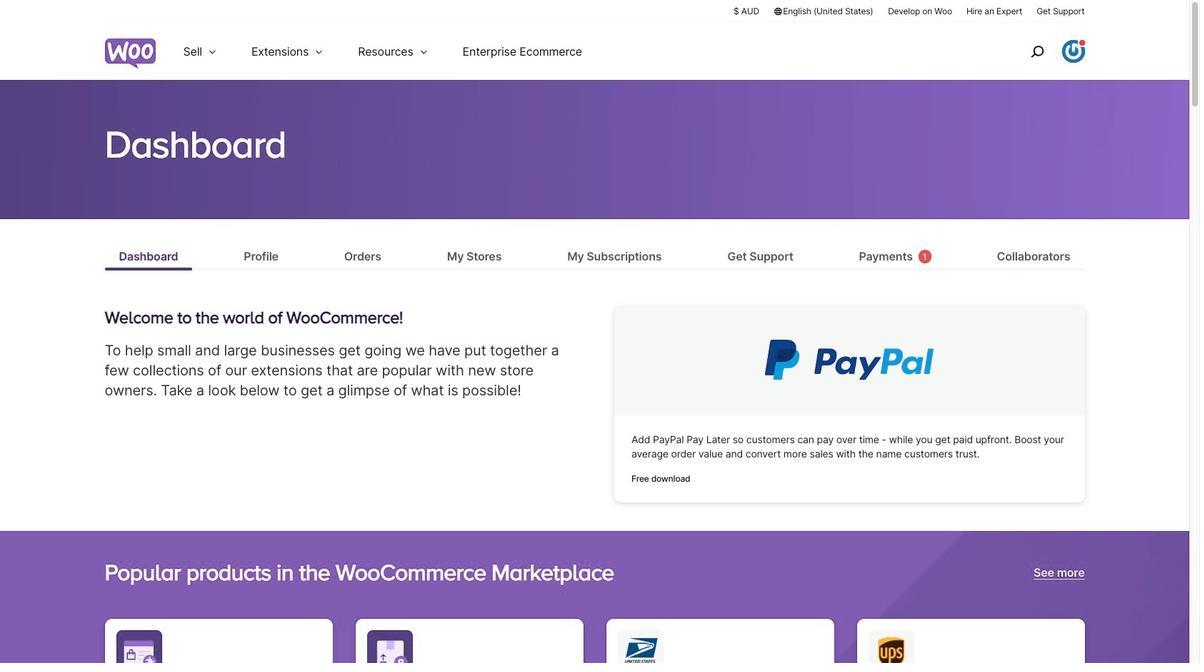 Task type: describe. For each thing, give the bounding box(es) containing it.
search image
[[1026, 40, 1048, 63]]



Task type: vqa. For each thing, say whether or not it's contained in the screenshot.
the Open account menu icon
yes



Task type: locate. For each thing, give the bounding box(es) containing it.
open account menu image
[[1062, 40, 1085, 63]]

service navigation menu element
[[1000, 28, 1085, 75]]



